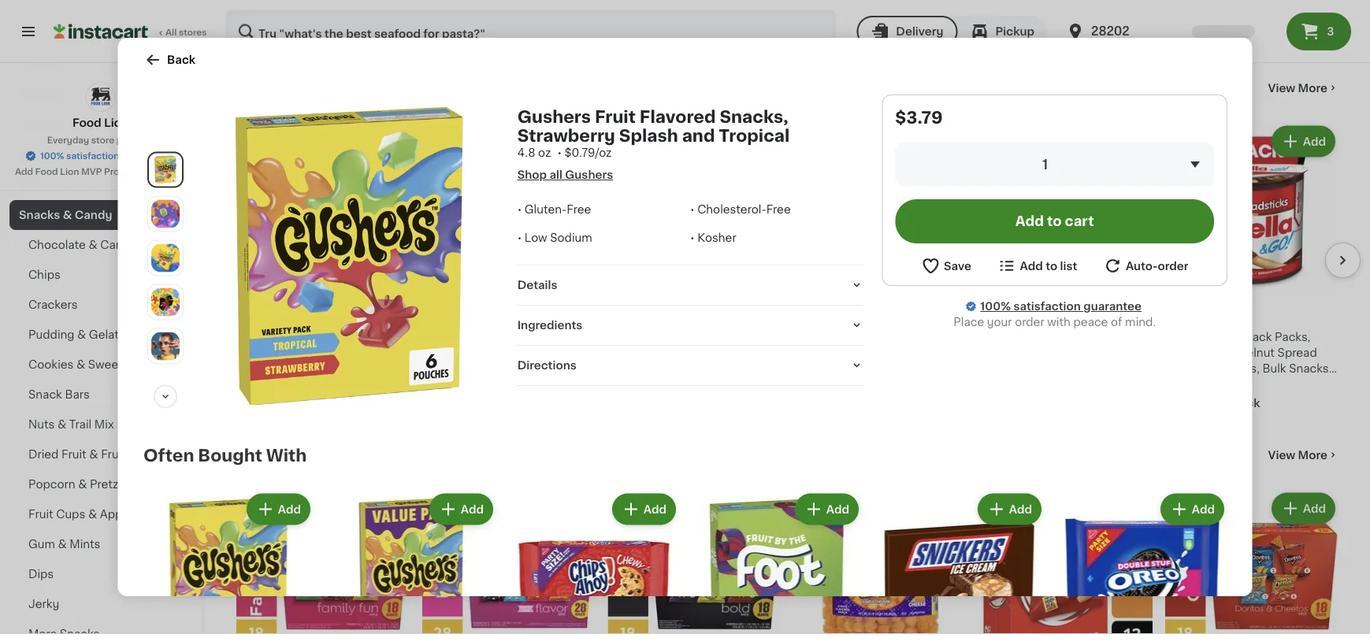 Task type: describe. For each thing, give the bounding box(es) containing it.
2 $5 from the left
[[1263, 15, 1278, 26]]

place
[[954, 317, 984, 328]]

more for 1st the view more link from the bottom
[[1299, 450, 1328, 461]]

4.8 for gushers fruit flavored snacks, strawberry splash and tropical 4.8 oz • $0.79/oz
[[517, 147, 535, 158]]

0 horizontal spatial chips link
[[9, 261, 192, 290]]

with inside nutella & go snack packs, chocolate hazelnut spread with breadsticks, bulk snacks for kids
[[1166, 363, 1189, 374]]

$3.79
[[895, 109, 943, 126]]

& inside "snickers, twix, milky way & 3 musketeers minis christmas candy chocolate bar variety pack"
[[379, 332, 388, 343]]

1 vertical spatial chips link
[[236, 446, 288, 465]]

enlarge fruit & vegetable snacks gushers fruit flavored snacks, strawberry splash and tropical angle_top (opens in a new tab) image
[[151, 332, 179, 360]]

& for cookies & sweet treats
[[76, 360, 85, 371]]

1 vertical spatial 3
[[432, 308, 444, 327]]

patch
[[1008, 332, 1040, 343]]

free for gluten-
[[567, 204, 591, 215]]

peace
[[1074, 317, 1108, 328]]

& for pudding & gelatin
[[77, 330, 86, 341]]

all stores link
[[54, 9, 208, 54]]

fruit for dried fruit & fruit snacks
[[62, 450, 87, 461]]

1 vertical spatial chips
[[236, 447, 288, 464]]

candy inside sour patch kids watermelon soft & chewy candy
[[1059, 348, 1096, 359]]

snacks & candy link
[[9, 201, 192, 231]]

gelatin
[[89, 330, 129, 341]]

• for • cholesterol-free
[[690, 204, 695, 215]]

& down "nuts & trail mix" link on the left bottom of page
[[89, 450, 98, 461]]

christmas
[[337, 348, 393, 359]]

gum & mints link
[[9, 530, 192, 560]]

packs,
[[1275, 332, 1311, 343]]

many inside button
[[624, 382, 656, 393]]

1 horizontal spatial many in stock
[[1182, 398, 1261, 409]]

• kosher
[[690, 233, 736, 244]]

0 horizontal spatial order
[[1015, 317, 1045, 328]]

applesauce
[[100, 510, 166, 521]]

meat
[[19, 180, 48, 191]]

service type group
[[857, 16, 1048, 47]]

gushers for gushers fruit flavored snacks, strawberry splash and tropical 4.8 oz • $0.79/oz
[[517, 108, 591, 125]]

often
[[143, 448, 194, 464]]

snacks inside nutella & go snack packs, chocolate hazelnut spread with breadsticks, bulk snacks for kids
[[1290, 363, 1329, 374]]

jerky
[[28, 599, 59, 610]]

gluten- inside product 'group'
[[424, 284, 467, 296]]

dried fruit & fruit snacks link
[[9, 440, 192, 470]]

1 vertical spatial lion
[[60, 167, 79, 176]]

item carousel region
[[236, 117, 1361, 421]]

& for snacks & candy
[[63, 210, 72, 221]]

snack bars
[[28, 390, 90, 401]]

cookies & sweet treats link
[[9, 350, 192, 380]]

gum
[[28, 540, 55, 551]]

oz for gushers fruit flavored snacks, strawberry splash and tropical 4.8 oz • $0.79/oz
[[538, 147, 551, 158]]

add to list button
[[997, 256, 1077, 276]]

chocolate inside "snickers, twix, milky way & 3 musketeers minis christmas candy chocolate bar variety pack"
[[276, 363, 333, 374]]

nutella & go snack packs, chocolate hazelnut spread with breadsticks, bulk snacks for kids
[[1166, 332, 1329, 390]]

tropical for gushers fruit flavored snacks, strawberry splash and tropical 4.8 oz • $0.79/oz
[[719, 127, 790, 144]]

free for cholesterol-
[[766, 204, 791, 215]]

back
[[167, 54, 195, 65]]

gluten-free
[[424, 284, 493, 296]]

bulk
[[1263, 363, 1287, 374]]

1 vertical spatial snack
[[28, 390, 62, 401]]

2 $25, from the left
[[1207, 15, 1232, 26]]

• for • low sodium
[[517, 233, 522, 244]]

& for meat & seafood
[[51, 180, 60, 191]]

sour patch kids watermelon soft & chewy candy
[[980, 332, 1137, 359]]

more for 2nd the view more link from the bottom of the page
[[1299, 83, 1328, 94]]

all
[[549, 169, 562, 181]]

100% inside button
[[40, 152, 64, 160]]

2 vertical spatial oz
[[272, 379, 285, 390]]

guarantee inside 100% satisfaction guarantee link
[[1084, 301, 1142, 312]]

add inside button
[[1015, 215, 1044, 228]]

way
[[352, 332, 376, 343]]

prices
[[117, 136, 144, 145]]

watermelon
[[1070, 332, 1137, 343]]

view more for 1st the view more link from the bottom
[[1269, 450, 1328, 461]]

• gluten-free
[[517, 204, 591, 215]]

$7.19 element
[[1166, 303, 1339, 329]]

cups
[[56, 510, 85, 521]]

chocolate inside nutella & go snack packs, chocolate hazelnut spread with breadsticks, bulk snacks for kids
[[1166, 348, 1223, 359]]

& inside sour patch kids watermelon soft & chewy candy
[[1006, 348, 1015, 359]]

0 horizontal spatial chips
[[28, 270, 61, 281]]

2 see eligible items button from the left
[[794, 0, 967, 30]]

popcorn
[[28, 480, 75, 491]]

everyday store prices
[[47, 136, 144, 145]]

of
[[1111, 317, 1122, 328]]

auto-
[[1126, 261, 1158, 272]]

place your order with peace of mind.
[[954, 317, 1156, 328]]

3 button
[[1287, 13, 1352, 50]]

strawberry for gushers fruit flavored snacks, strawberry splash and tropical 4.8 oz
[[422, 348, 483, 359]]

nutella
[[1166, 332, 1205, 343]]

popcorn & pretzels
[[28, 480, 134, 491]]

add food lion mvp program to save
[[15, 167, 177, 176]]

$ 2 98
[[983, 308, 1016, 327]]

nuts & trail mix
[[28, 420, 114, 431]]

meat & seafood
[[19, 180, 110, 191]]

3 inside "snickers, twix, milky way & 3 musketeers minis christmas candy chocolate bar variety pack"
[[391, 332, 398, 343]]

fruit cups & applesauce
[[28, 510, 166, 521]]

kids inside nutella & go snack packs, chocolate hazelnut spread with breadsticks, bulk snacks for kids
[[1184, 379, 1208, 390]]

mvp
[[81, 167, 102, 176]]

enlarge fruit & vegetable snacks gushers fruit flavored snacks, strawberry splash and tropical angle_right (opens in a new tab) image
[[151, 244, 179, 272]]

0 vertical spatial lion
[[104, 117, 128, 128]]

ingredients button
[[517, 318, 863, 333]]

recipes
[[19, 60, 65, 71]]

dairy & eggs
[[19, 120, 93, 131]]

milky
[[320, 332, 350, 343]]

tropical for gushers fruit flavored snacks, strawberry splash and tropical 4.8 oz
[[550, 348, 593, 359]]

all
[[166, 28, 177, 37]]

1 horizontal spatial 100%
[[980, 301, 1011, 312]]

0 vertical spatial chocolate
[[28, 240, 86, 251]]

gushers fruit flavored snacks, strawberry splash and tropical 4.8 oz
[[422, 332, 593, 374]]

79 for 14
[[269, 310, 281, 319]]

many in stock button
[[608, 123, 782, 399]]

save button
[[921, 256, 971, 276]]

spend inside product 'group'
[[1168, 15, 1204, 26]]

view more for 2nd the view more link from the bottom of the page
[[1269, 83, 1328, 94]]

back button
[[143, 50, 195, 69]]

product group containing 14
[[236, 123, 410, 392]]

soft
[[980, 348, 1003, 359]]

& for gum & mints
[[58, 540, 67, 551]]

1 horizontal spatial snacks
[[129, 450, 169, 461]]

trail
[[69, 420, 92, 431]]

many in stock inside the many in stock button
[[624, 382, 703, 393]]

add to cart button
[[895, 199, 1214, 244]]

fruit cups & applesauce link
[[9, 500, 192, 530]]

spread
[[1278, 348, 1318, 359]]

35.24
[[236, 379, 269, 390]]

add food lion mvp program to save link
[[15, 166, 186, 178]]

pudding
[[28, 330, 74, 341]]

• inside the gushers fruit flavored snacks, strawberry splash and tropical 4.8 oz • $0.79/oz
[[557, 147, 562, 158]]

oz for gushers fruit flavored snacks, strawberry splash and tropical 4.8 oz
[[444, 363, 457, 374]]

eggs
[[64, 120, 93, 131]]

add to cart
[[1015, 215, 1094, 228]]

snacks, for gushers fruit flavored snacks, strawberry splash and tropical 4.8 oz
[[550, 332, 593, 343]]

& right cups
[[88, 510, 97, 521]]

• cholesterol-free
[[690, 204, 791, 215]]

• low sodium
[[517, 233, 592, 244]]

1 see eligible items from the left
[[794, 17, 895, 28]]

shop all gushers
[[517, 169, 613, 181]]

guarantee inside 100% satisfaction guarantee button
[[121, 152, 167, 160]]

2 see eligible items from the left
[[608, 17, 709, 28]]

2
[[989, 308, 1001, 327]]

items inside product 'group'
[[1234, 32, 1266, 43]]

nuts
[[28, 420, 55, 431]]

1 horizontal spatial satisfaction
[[1014, 301, 1081, 312]]

sweet
[[88, 360, 123, 371]]

fruit left cups
[[28, 510, 53, 521]]

product group containing spend $25, save $5 see eligible items
[[1166, 0, 1339, 46]]

shop
[[517, 169, 547, 181]]

0 vertical spatial to
[[144, 167, 154, 176]]

free inside product 'group'
[[467, 284, 493, 296]]

auto-order button
[[1103, 256, 1189, 276]]

breadsticks,
[[1192, 363, 1260, 374]]

go
[[1220, 332, 1236, 343]]

twix,
[[290, 332, 318, 343]]

$ 14 79
[[240, 308, 281, 327]]

chewy
[[1018, 348, 1056, 359]]

enlarge fruit & vegetable snacks gushers fruit flavored snacks, strawberry splash and tropical angle_left (opens in a new tab) image
[[151, 200, 179, 228]]

variety
[[358, 363, 396, 374]]

splash for gushers fruit flavored snacks, strawberry splash and tropical 4.8 oz • $0.79/oz
[[619, 127, 678, 144]]

1 horizontal spatial 100% satisfaction guarantee
[[980, 301, 1142, 312]]

cart
[[1065, 215, 1094, 228]]

98
[[1003, 310, 1016, 319]]

everyday
[[47, 136, 89, 145]]



Task type: vqa. For each thing, say whether or not it's contained in the screenshot.
tillamook farmstyle pepper jack cheese slices Image on the bottom
no



Task type: locate. For each thing, give the bounding box(es) containing it.
kids down place your order with peace of mind.
[[1043, 332, 1067, 343]]

treats
[[126, 360, 160, 371]]

many
[[624, 382, 656, 393], [1182, 398, 1213, 409]]

fruit & vegetable snacks gushers fruit flavored snacks, strawberry splash and tropical hero image
[[200, 107, 498, 406]]

to
[[144, 167, 154, 176], [1047, 215, 1062, 228], [1046, 261, 1058, 272]]

100% satisfaction guarantee button
[[25, 147, 176, 162]]

often bought with
[[143, 448, 306, 464]]

1 spend from the left
[[982, 15, 1018, 26]]

bars
[[65, 390, 90, 401]]

splash inside gushers fruit flavored snacks, strawberry splash and tropical 4.8 oz
[[486, 348, 523, 359]]

oz down the $ 3 79
[[444, 363, 457, 374]]

1 view more link from the top
[[1269, 80, 1339, 96]]

fruit up $0.79/oz
[[595, 108, 636, 125]]

4.8 inside gushers fruit flavored snacks, strawberry splash and tropical 4.8 oz
[[422, 363, 441, 374]]

bought
[[198, 448, 262, 464]]

2 horizontal spatial chocolate
[[1166, 348, 1223, 359]]

1 vertical spatial guarantee
[[1084, 301, 1142, 312]]

79 down gluten-free
[[446, 310, 458, 319]]

gushers
[[517, 108, 591, 125], [422, 332, 469, 343]]

1 horizontal spatial food
[[73, 117, 101, 128]]

auto-order
[[1126, 261, 1189, 272]]

snacks down the "meat"
[[19, 210, 60, 221]]

0 vertical spatial with
[[1047, 317, 1071, 328]]

0 horizontal spatial guarantee
[[121, 152, 167, 160]]

$ inside the $ 3 79
[[426, 310, 432, 319]]

oz up all
[[538, 147, 551, 158]]

in down "directions" 'button'
[[658, 382, 669, 393]]

to right program
[[144, 167, 154, 176]]

100% satisfaction guarantee down store
[[40, 152, 167, 160]]

many in stock
[[624, 382, 703, 393], [1182, 398, 1261, 409]]

candy inside "snickers, twix, milky way & 3 musketeers minis christmas candy chocolate bar variety pack"
[[236, 363, 273, 374]]

1 horizontal spatial lion
[[104, 117, 128, 128]]

& down meat & seafood
[[63, 210, 72, 221]]

1 see eligible items button from the left
[[608, 0, 782, 30]]

fruit down nuts & trail mix
[[62, 450, 87, 461]]

0 vertical spatial 4.8
[[517, 147, 535, 158]]

79 right 14
[[269, 310, 281, 319]]

1 horizontal spatial many
[[1182, 398, 1213, 409]]

4.8
[[517, 147, 535, 158], [422, 363, 441, 374]]

and inside gushers fruit flavored snacks, strawberry splash and tropical 4.8 oz
[[526, 348, 547, 359]]

1 vertical spatial and
[[526, 348, 547, 359]]

enlarge fruit & vegetable snacks gushers fruit flavored snacks, strawberry splash and tropical angle_back (opens in a new tab) image
[[151, 288, 179, 316]]

1 $5 from the left
[[1077, 15, 1092, 26]]

2 horizontal spatial 3
[[1328, 26, 1335, 37]]

100% satisfaction guarantee link
[[980, 299, 1142, 315]]

gushers down the $ 3 79
[[422, 332, 469, 343]]

1 horizontal spatial stock
[[1229, 398, 1261, 409]]

chips link down 35.24 oz
[[236, 446, 288, 465]]

$0.79/oz
[[564, 147, 612, 158]]

1 horizontal spatial chips
[[236, 447, 288, 464]]

snacks up pretzels
[[129, 450, 169, 461]]

gushers up $0.79/oz
[[517, 108, 591, 125]]

1 horizontal spatial gushers
[[517, 108, 591, 125]]

& for nuts & trail mix
[[57, 420, 66, 431]]

2 horizontal spatial $
[[983, 310, 989, 319]]

1 horizontal spatial save
[[1048, 15, 1075, 26]]

1 view from the top
[[1269, 83, 1296, 94]]

1 horizontal spatial gluten-
[[524, 204, 567, 215]]

lion up store
[[104, 117, 128, 128]]

& left the sweet
[[76, 360, 85, 371]]

chocolate down minis on the left of the page
[[276, 363, 333, 374]]

1 $25, from the left
[[1021, 15, 1046, 26]]

0 vertical spatial kids
[[1043, 332, 1067, 343]]

1 vertical spatial satisfaction
[[1014, 301, 1081, 312]]

strawberry for gushers fruit flavored snacks, strawberry splash and tropical 4.8 oz • $0.79/oz
[[517, 127, 615, 144]]

instacart logo image
[[54, 22, 148, 41]]

1 horizontal spatial flavored
[[639, 108, 716, 125]]

• left kosher
[[690, 233, 695, 244]]

for
[[1166, 379, 1181, 390]]

fruit inside the gushers fruit flavored snacks, strawberry splash and tropical 4.8 oz • $0.79/oz
[[595, 108, 636, 125]]

0 horizontal spatial tropical
[[550, 348, 593, 359]]

guarantee down the prices
[[121, 152, 167, 160]]

food up the everyday store prices
[[73, 117, 101, 128]]

0 horizontal spatial flavored
[[500, 332, 547, 343]]

100% up the your
[[980, 301, 1011, 312]]

& right gum
[[58, 540, 67, 551]]

$ left 98
[[983, 310, 989, 319]]

view for 2nd the view more link from the bottom of the page
[[1269, 83, 1296, 94]]

tropical inside gushers fruit flavored snacks, strawberry splash and tropical 4.8 oz
[[550, 348, 593, 359]]

1 horizontal spatial snacks,
[[720, 108, 788, 125]]

1 $ from the left
[[240, 310, 246, 319]]

$5 left 3 button
[[1263, 15, 1278, 26]]

1 vertical spatial snacks,
[[550, 332, 593, 343]]

0 horizontal spatial stock
[[671, 382, 703, 393]]

1 horizontal spatial chips link
[[236, 446, 288, 465]]

flavored for gushers fruit flavored snacks, strawberry splash and tropical 4.8 oz • $0.79/oz
[[639, 108, 716, 125]]

beverages
[[19, 150, 79, 161]]

0 vertical spatial guarantee
[[121, 152, 167, 160]]

to left list
[[1046, 261, 1058, 272]]

to for add to cart
[[1047, 215, 1062, 228]]

0 horizontal spatial 100%
[[40, 152, 64, 160]]

2 $ from the left
[[426, 310, 432, 319]]

& for nutella & go snack packs, chocolate hazelnut spread with breadsticks, bulk snacks for kids
[[1208, 332, 1217, 343]]

hazelnut
[[1226, 348, 1275, 359]]

many in stock down breadsticks,
[[1182, 398, 1261, 409]]

$ for 2
[[983, 310, 989, 319]]

1 79 from the left
[[269, 310, 281, 319]]

• down shop
[[517, 204, 522, 215]]

food lion link
[[73, 82, 128, 131]]

0 vertical spatial strawberry
[[517, 127, 615, 144]]

kids
[[1043, 332, 1067, 343], [1184, 379, 1208, 390]]

pickup
[[996, 26, 1035, 37]]

candy down snacks & candy link
[[100, 240, 137, 251]]

flavored inside gushers fruit flavored snacks, strawberry splash and tropical 4.8 oz
[[500, 332, 547, 343]]

0 vertical spatial snack
[[1239, 332, 1273, 343]]

1 vertical spatial chocolate
[[1166, 348, 1223, 359]]

0 horizontal spatial $25,
[[1021, 15, 1046, 26]]

kids inside sour patch kids watermelon soft & chewy candy
[[1043, 332, 1067, 343]]

in down breadsticks,
[[1216, 398, 1226, 409]]

0 horizontal spatial save
[[156, 167, 177, 176]]

oz right '35.24'
[[272, 379, 285, 390]]

product group containing 2
[[980, 123, 1153, 413]]

strawberry down the $ 3 79
[[422, 348, 483, 359]]

1 vertical spatial 100%
[[980, 301, 1011, 312]]

and for gushers fruit flavored snacks, strawberry splash and tropical 4.8 oz • $0.79/oz
[[682, 127, 715, 144]]

chocolate down nutella
[[1166, 348, 1223, 359]]

order up nutella
[[1158, 261, 1189, 272]]

28202
[[1092, 26, 1130, 37]]

0 vertical spatial chips
[[28, 270, 61, 281]]

• for • gluten-free
[[517, 204, 522, 215]]

chocolate
[[28, 240, 86, 251], [1166, 348, 1223, 359], [276, 363, 333, 374]]

save up enlarge fruit & vegetable snacks gushers fruit flavored snacks, strawberry splash and tropical angle_left (opens in a new tab) icon
[[156, 167, 177, 176]]

gluten- up • low sodium
[[524, 204, 567, 215]]

food
[[73, 117, 101, 128], [35, 167, 58, 176]]

• left low in the top left of the page
[[517, 233, 522, 244]]

14
[[246, 308, 267, 327]]

1 horizontal spatial $
[[426, 310, 432, 319]]

1 horizontal spatial in
[[1216, 398, 1226, 409]]

2 more from the top
[[1299, 450, 1328, 461]]

cookies & sweet treats
[[28, 360, 160, 371]]

lion up meat & seafood
[[60, 167, 79, 176]]

directions button
[[517, 358, 863, 374]]

0 horizontal spatial and
[[526, 348, 547, 359]]

$ down gluten-free
[[426, 310, 432, 319]]

dried fruit & fruit snacks
[[28, 450, 169, 461]]

1 view more from the top
[[1269, 83, 1328, 94]]

1 horizontal spatial with
[[1166, 363, 1189, 374]]

chips up the crackers
[[28, 270, 61, 281]]

gluten- up the $ 3 79
[[424, 284, 467, 296]]

& right soft
[[1006, 348, 1015, 359]]

mix
[[94, 420, 114, 431]]

many down "directions" 'button'
[[624, 382, 656, 393]]

order up patch at the bottom right
[[1015, 317, 1045, 328]]

1 field
[[895, 143, 1214, 187]]

candy down seafood
[[75, 210, 112, 221]]

fruit for gushers fruit flavored snacks, strawberry splash and tropical 4.8 oz
[[472, 332, 497, 343]]

save
[[1048, 15, 1075, 26], [1234, 15, 1261, 26], [156, 167, 177, 176]]

& inside nutella & go snack packs, chocolate hazelnut spread with breadsticks, bulk snacks for kids
[[1208, 332, 1217, 343]]

to left cart on the right top of the page
[[1047, 215, 1062, 228]]

gushers
[[565, 169, 613, 181]]

100% down everyday
[[40, 152, 64, 160]]

& right the "meat"
[[51, 180, 60, 191]]

1 more from the top
[[1299, 83, 1328, 94]]

satisfaction up place your order with peace of mind.
[[1014, 301, 1081, 312]]

fruit up pretzels
[[101, 450, 126, 461]]

tropical inside the gushers fruit flavored snacks, strawberry splash and tropical 4.8 oz • $0.79/oz
[[719, 127, 790, 144]]

snack up nuts at the bottom of the page
[[28, 390, 62, 401]]

0 horizontal spatial 79
[[269, 310, 281, 319]]

ingredients
[[517, 320, 582, 331]]

seafood
[[63, 180, 110, 191]]

add button
[[344, 128, 405, 156], [530, 128, 591, 156], [716, 128, 777, 156], [902, 128, 963, 156], [1088, 128, 1149, 156], [1274, 128, 1334, 156], [344, 495, 405, 523], [716, 495, 777, 523], [1088, 495, 1149, 523], [1274, 495, 1334, 523], [248, 495, 309, 524], [431, 495, 491, 524], [613, 495, 674, 524], [796, 495, 857, 524], [979, 495, 1040, 524], [1162, 495, 1223, 524]]

• up all
[[557, 147, 562, 158]]

1 spend $25, save $5 see eligible items from the left
[[980, 15, 1092, 43]]

snacks down the spread
[[1290, 363, 1329, 374]]

free
[[567, 204, 591, 215], [766, 204, 791, 215], [467, 284, 493, 296]]

79 inside the $ 3 79
[[446, 310, 458, 319]]

•
[[557, 147, 562, 158], [517, 204, 522, 215], [690, 204, 695, 215], [517, 233, 522, 244], [690, 233, 695, 244]]

0 vertical spatial 100%
[[40, 152, 64, 160]]

$ up snickers,
[[240, 310, 246, 319]]

many down breadsticks,
[[1182, 398, 1213, 409]]

product group containing 3
[[422, 123, 596, 377]]

$5 right pickup
[[1077, 15, 1092, 26]]

many in stock down "directions" 'button'
[[624, 382, 703, 393]]

strawberry inside the gushers fruit flavored snacks, strawberry splash and tropical 4.8 oz • $0.79/oz
[[517, 127, 615, 144]]

splash inside the gushers fruit flavored snacks, strawberry splash and tropical 4.8 oz • $0.79/oz
[[619, 127, 678, 144]]

crackers link
[[9, 290, 192, 320]]

see inside product 'group'
[[1166, 32, 1188, 43]]

save right pickup
[[1048, 15, 1075, 26]]

cholesterol-
[[697, 204, 766, 215]]

flavored inside the gushers fruit flavored snacks, strawberry splash and tropical 4.8 oz • $0.79/oz
[[639, 108, 716, 125]]

order
[[1158, 261, 1189, 272], [1015, 317, 1045, 328]]

0 vertical spatial more
[[1299, 83, 1328, 94]]

chips down 35.24 oz
[[236, 447, 288, 464]]

with up for
[[1166, 363, 1189, 374]]

2 horizontal spatial save
[[1234, 15, 1261, 26]]

0 horizontal spatial gushers
[[422, 332, 469, 343]]

satisfaction inside button
[[66, 152, 119, 160]]

1 vertical spatial stock
[[1229, 398, 1261, 409]]

& up everyday
[[52, 120, 61, 131]]

splash for gushers fruit flavored snacks, strawberry splash and tropical 4.8 oz
[[486, 348, 523, 359]]

gushers inside the gushers fruit flavored snacks, strawberry splash and tropical 4.8 oz • $0.79/oz
[[517, 108, 591, 125]]

0 vertical spatial splash
[[619, 127, 678, 144]]

fruit
[[595, 108, 636, 125], [472, 332, 497, 343], [62, 450, 87, 461], [101, 450, 126, 461], [28, 510, 53, 521]]

stock
[[671, 382, 703, 393], [1229, 398, 1261, 409]]

0 vertical spatial many
[[624, 382, 656, 393]]

guarantee
[[121, 152, 167, 160], [1084, 301, 1142, 312]]

2 vertical spatial to
[[1046, 261, 1058, 272]]

& left pretzels
[[78, 480, 87, 491]]

tropical up • cholesterol-free
[[719, 127, 790, 144]]

candy up '35.24'
[[236, 363, 273, 374]]

$ for 14
[[240, 310, 246, 319]]

2 view from the top
[[1269, 450, 1296, 461]]

2 view more link from the top
[[1269, 448, 1339, 463]]

2 view more from the top
[[1269, 450, 1328, 461]]

$ inside $ 2 98
[[983, 310, 989, 319]]

pudding & gelatin link
[[9, 320, 192, 350]]

and for gushers fruit flavored snacks, strawberry splash and tropical 4.8 oz
[[526, 348, 547, 359]]

2 vertical spatial snacks
[[129, 450, 169, 461]]

snacks, inside the gushers fruit flavored snacks, strawberry splash and tropical 4.8 oz • $0.79/oz
[[720, 108, 788, 125]]

gushers fruit flavored snacks, strawberry splash and tropical 4.8 oz • $0.79/oz
[[517, 108, 790, 158]]

2 horizontal spatial snacks
[[1290, 363, 1329, 374]]

0 horizontal spatial spend
[[982, 15, 1018, 26]]

items
[[863, 17, 895, 28], [677, 17, 709, 28], [1049, 32, 1080, 43], [1234, 32, 1266, 43]]

guarantee up of
[[1084, 301, 1142, 312]]

0 vertical spatial flavored
[[639, 108, 716, 125]]

0 horizontal spatial see eligible items
[[608, 17, 709, 28]]

$5
[[1077, 15, 1092, 26], [1263, 15, 1278, 26]]

0 horizontal spatial free
[[467, 284, 493, 296]]

with down 100% satisfaction guarantee link on the top right
[[1047, 317, 1071, 328]]

79
[[269, 310, 281, 319], [446, 310, 458, 319]]

28202 button
[[1066, 9, 1161, 54]]

and inside the gushers fruit flavored snacks, strawberry splash and tropical 4.8 oz • $0.79/oz
[[682, 127, 715, 144]]

1 vertical spatial snacks
[[1290, 363, 1329, 374]]

0 horizontal spatial 4.8
[[422, 363, 441, 374]]

4.8 down the $ 3 79
[[422, 363, 441, 374]]

flavored for gushers fruit flavored snacks, strawberry splash and tropical 4.8 oz
[[500, 332, 547, 343]]

jerky link
[[9, 590, 192, 620]]

everyday store prices link
[[47, 134, 154, 147]]

candy down watermelon
[[1059, 348, 1096, 359]]

79 for 3
[[446, 310, 458, 319]]

snacks & candy
[[19, 210, 112, 221]]

add inside button
[[1020, 261, 1043, 272]]

4.8 inside the gushers fruit flavored snacks, strawberry splash and tropical 4.8 oz • $0.79/oz
[[517, 147, 535, 158]]

0 horizontal spatial many in stock
[[624, 382, 703, 393]]

tropical up directions
[[550, 348, 593, 359]]

food lion logo image
[[86, 82, 115, 112]]

2 spend from the left
[[1168, 15, 1204, 26]]

0 vertical spatial in
[[658, 382, 669, 393]]

1
[[1042, 158, 1048, 171]]

view for 1st the view more link from the bottom
[[1269, 450, 1296, 461]]

snack inside nutella & go snack packs, chocolate hazelnut spread with breadsticks, bulk snacks for kids
[[1239, 332, 1273, 343]]

strawberry up $0.79/oz
[[517, 127, 615, 144]]

4.8 up shop
[[517, 147, 535, 158]]

stock down "directions" 'button'
[[671, 382, 703, 393]]

1 horizontal spatial spend
[[1168, 15, 1204, 26]]

enlarge fruit & vegetable snacks gushers fruit flavored snacks, strawberry splash and tropical hero (opens in a new tab) image
[[151, 156, 179, 184]]

1 vertical spatial food
[[35, 167, 58, 176]]

1 horizontal spatial 79
[[446, 310, 458, 319]]

0 horizontal spatial snacks
[[19, 210, 60, 221]]

kids right for
[[1184, 379, 1208, 390]]

product group
[[1166, 0, 1339, 46], [236, 123, 410, 392], [422, 123, 596, 377], [608, 123, 782, 399], [794, 123, 967, 391], [980, 123, 1153, 413], [1166, 123, 1339, 415], [236, 490, 410, 635], [608, 490, 782, 635], [794, 490, 967, 635], [980, 490, 1153, 635], [1166, 490, 1339, 635], [143, 491, 313, 635], [326, 491, 496, 635], [509, 491, 679, 635], [692, 491, 862, 635], [875, 491, 1045, 635], [1057, 491, 1228, 635]]

0 horizontal spatial many
[[624, 382, 656, 393]]

sponsored badge image
[[794, 378, 842, 387]]

1 horizontal spatial spend $25, save $5 see eligible items
[[1166, 15, 1278, 43]]

dips
[[28, 569, 54, 581]]

nuts & trail mix link
[[9, 410, 192, 440]]

snickers,
[[236, 332, 287, 343]]

1 vertical spatial with
[[1166, 363, 1189, 374]]

spend
[[982, 15, 1018, 26], [1168, 15, 1204, 26]]

0 vertical spatial gluten-
[[524, 204, 567, 215]]

oz inside the gushers fruit flavored snacks, strawberry splash and tropical 4.8 oz • $0.79/oz
[[538, 147, 551, 158]]

1 vertical spatial 4.8
[[422, 363, 441, 374]]

kosher
[[697, 233, 736, 244]]

2 vertical spatial 3
[[391, 332, 398, 343]]

1 vertical spatial many
[[1182, 398, 1213, 409]]

bar
[[336, 363, 355, 374]]

fruit down gluten-free
[[472, 332, 497, 343]]

meat & seafood link
[[9, 171, 192, 201]]

0 vertical spatial view more
[[1269, 83, 1328, 94]]

$ for 3
[[426, 310, 432, 319]]

$25,
[[1021, 15, 1046, 26], [1207, 15, 1232, 26]]

0 horizontal spatial oz
[[272, 379, 285, 390]]

see eligible items button
[[608, 0, 782, 30], [794, 0, 967, 30]]

2 spend $25, save $5 see eligible items from the left
[[1166, 15, 1278, 43]]

order inside button
[[1158, 261, 1189, 272]]

pack
[[236, 379, 263, 390]]

100% satisfaction guarantee up place your order with peace of mind.
[[980, 301, 1142, 312]]

produce link
[[9, 81, 192, 111]]

& down snacks & candy link
[[89, 240, 97, 251]]

0 vertical spatial and
[[682, 127, 715, 144]]

fruit inside gushers fruit flavored snacks, strawberry splash and tropical 4.8 oz
[[472, 332, 497, 343]]

& right 'way'
[[379, 332, 388, 343]]

sodium
[[550, 233, 592, 244]]

1 vertical spatial to
[[1047, 215, 1062, 228]]

& left trail
[[57, 420, 66, 431]]

1 horizontal spatial chocolate
[[276, 363, 333, 374]]

oz inside gushers fruit flavored snacks, strawberry splash and tropical 4.8 oz
[[444, 363, 457, 374]]

3 $ from the left
[[983, 310, 989, 319]]

35.24 oz
[[236, 379, 285, 390]]

to inside button
[[1046, 261, 1058, 272]]

satisfaction up mvp on the top left
[[66, 152, 119, 160]]

gushers for gushers fruit flavored snacks, strawberry splash and tropical 4.8 oz
[[422, 332, 469, 343]]

snacks, inside gushers fruit flavored snacks, strawberry splash and tropical 4.8 oz
[[550, 332, 593, 343]]

1 vertical spatial gushers
[[422, 332, 469, 343]]

2 79 from the left
[[446, 310, 458, 319]]

$ inside $ 14 79
[[240, 310, 246, 319]]

dried
[[28, 450, 59, 461]]

& left gelatin
[[77, 330, 86, 341]]

0 horizontal spatial 3
[[391, 332, 398, 343]]

0 vertical spatial 100% satisfaction guarantee
[[40, 152, 167, 160]]

0 horizontal spatial with
[[1047, 317, 1071, 328]]

see
[[794, 17, 816, 28], [608, 17, 630, 28], [980, 32, 1002, 43], [1166, 32, 1188, 43]]

chocolate down snacks & candy on the left top
[[28, 240, 86, 251]]

musketeers
[[236, 348, 301, 359]]

• for • kosher
[[690, 233, 695, 244]]

• up • kosher
[[690, 204, 695, 215]]

& for popcorn & pretzels
[[78, 480, 87, 491]]

& left go
[[1208, 332, 1217, 343]]

1 vertical spatial view
[[1269, 450, 1296, 461]]

1 horizontal spatial free
[[567, 204, 591, 215]]

0 horizontal spatial spend $25, save $5 see eligible items
[[980, 15, 1092, 43]]

1 horizontal spatial $25,
[[1207, 15, 1232, 26]]

to inside button
[[1047, 215, 1062, 228]]

stock down breadsticks,
[[1229, 398, 1261, 409]]

save left 3 button
[[1234, 15, 1261, 26]]

4.8 for gushers fruit flavored snacks, strawberry splash and tropical 4.8 oz
[[422, 363, 441, 374]]

& for chocolate & candy
[[89, 240, 97, 251]]

0 vertical spatial snacks
[[19, 210, 60, 221]]

more
[[1299, 83, 1328, 94], [1299, 450, 1328, 461]]

in inside button
[[658, 382, 669, 393]]

0 horizontal spatial snacks,
[[550, 332, 593, 343]]

1 vertical spatial view more
[[1269, 450, 1328, 461]]

produce
[[19, 90, 67, 101]]

add to list
[[1020, 261, 1077, 272]]

gushers inside gushers fruit flavored snacks, strawberry splash and tropical 4.8 oz
[[422, 332, 469, 343]]

sour
[[980, 332, 1006, 343]]

0 horizontal spatial chocolate
[[28, 240, 86, 251]]

1 vertical spatial flavored
[[500, 332, 547, 343]]

0 vertical spatial stock
[[671, 382, 703, 393]]

100% satisfaction guarantee inside button
[[40, 152, 167, 160]]

beverages link
[[9, 141, 192, 171]]

3 inside button
[[1328, 26, 1335, 37]]

fruit for gushers fruit flavored snacks, strawberry splash and tropical 4.8 oz • $0.79/oz
[[595, 108, 636, 125]]

79 inside $ 14 79
[[269, 310, 281, 319]]

to for add to list
[[1046, 261, 1058, 272]]

None search field
[[225, 9, 837, 54]]

snack up hazelnut on the bottom right of the page
[[1239, 332, 1273, 343]]

0 horizontal spatial satisfaction
[[66, 152, 119, 160]]

stock inside button
[[671, 382, 703, 393]]

100% satisfaction guarantee
[[40, 152, 167, 160], [980, 301, 1142, 312]]

food down the beverages
[[35, 167, 58, 176]]

& for dairy & eggs
[[52, 120, 61, 131]]

0 vertical spatial view more link
[[1269, 80, 1339, 96]]

all stores
[[166, 28, 207, 37]]

strawberry inside gushers fruit flavored snacks, strawberry splash and tropical 4.8 oz
[[422, 348, 483, 359]]

dairy
[[19, 120, 50, 131]]

chips link down chocolate & candy
[[9, 261, 192, 290]]

snacks, for gushers fruit flavored snacks, strawberry splash and tropical 4.8 oz • $0.79/oz
[[720, 108, 788, 125]]

1 vertical spatial order
[[1015, 317, 1045, 328]]



